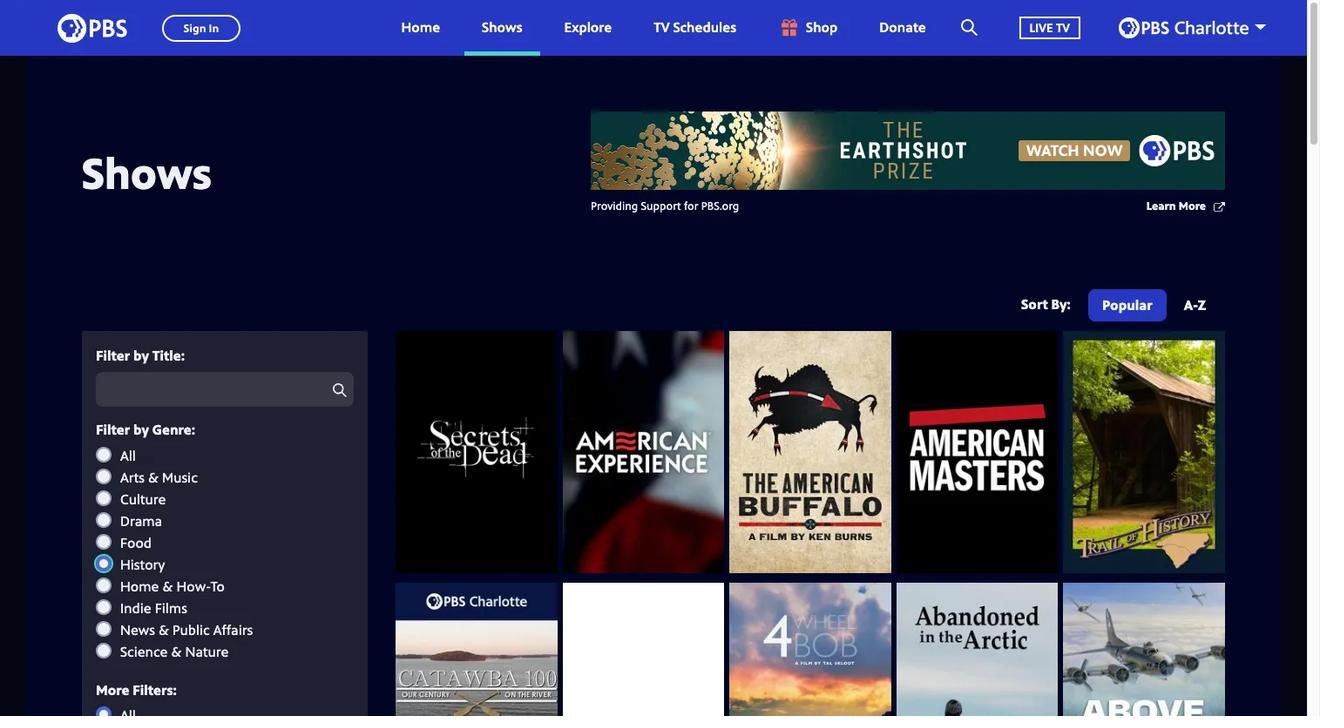 Task type: vqa. For each thing, say whether or not it's contained in the screenshot.
the Settings
no



Task type: describe. For each thing, give the bounding box(es) containing it.
public
[[173, 620, 210, 640]]

filter for filter by title:
[[96, 346, 130, 365]]

filters:
[[133, 681, 177, 700]]

& right arts
[[148, 468, 159, 487]]

catawba 100: our century on the river image
[[396, 584, 558, 717]]

live
[[1030, 19, 1054, 35]]

donate link
[[862, 0, 944, 56]]

pbs.org
[[702, 198, 740, 214]]

tv schedules
[[654, 18, 737, 37]]

the american buffalo image
[[730, 331, 892, 574]]

sort by:
[[1022, 294, 1071, 313]]

by for title:
[[133, 346, 149, 365]]

Filter by Title: text field
[[96, 373, 354, 407]]

shows link
[[465, 0, 540, 56]]

filter by genre: all arts & music culture drama food history home & how-to indie films news & public affairs science & nature
[[96, 420, 253, 661]]

explore
[[565, 18, 612, 37]]

indie
[[120, 599, 151, 618]]

arts
[[120, 468, 145, 487]]

how-
[[177, 577, 211, 596]]

culture
[[120, 490, 166, 509]]

music
[[162, 468, 198, 487]]

for
[[684, 198, 699, 214]]

genre:
[[152, 420, 195, 440]]

& down films
[[159, 620, 169, 640]]

american experience image
[[563, 331, 725, 574]]

shop link
[[761, 0, 856, 56]]

more inside learn more "link"
[[1179, 198, 1207, 214]]

shop
[[806, 18, 838, 37]]

pbs charlotte image
[[1119, 17, 1249, 38]]

& down 'public'
[[171, 642, 182, 661]]

tv schedules link
[[637, 0, 754, 56]]

filter by title:
[[96, 346, 185, 365]]

filter by genre: element
[[96, 446, 354, 661]]

learn
[[1147, 198, 1177, 214]]

search image
[[961, 19, 978, 36]]

support
[[641, 198, 681, 214]]

& up films
[[163, 577, 173, 596]]

title:
[[152, 346, 185, 365]]

a-
[[1184, 296, 1198, 315]]



Task type: locate. For each thing, give the bounding box(es) containing it.
history
[[120, 555, 165, 574]]

0 horizontal spatial home
[[120, 577, 159, 596]]

0 horizontal spatial tv
[[654, 18, 670, 37]]

nature
[[185, 642, 229, 661]]

a-z
[[1184, 296, 1207, 315]]

&
[[148, 468, 159, 487], [163, 577, 173, 596], [159, 620, 169, 640], [171, 642, 182, 661]]

donate
[[880, 18, 926, 37]]

above and beyond image
[[1064, 584, 1226, 717]]

tv
[[654, 18, 670, 37], [1057, 19, 1071, 35]]

1 horizontal spatial tv
[[1057, 19, 1071, 35]]

1 by from the top
[[133, 346, 149, 365]]

by for genre:
[[133, 420, 149, 440]]

filter for filter by genre: all arts & music culture drama food history home & how-to indie films news & public affairs science & nature
[[96, 420, 130, 440]]

schedules
[[673, 18, 737, 37]]

by up all
[[133, 420, 149, 440]]

to
[[211, 577, 225, 596]]

1 filter from the top
[[96, 346, 130, 365]]

filter left title:
[[96, 346, 130, 365]]

providing support for pbs.org
[[591, 198, 740, 214]]

more filters:
[[96, 681, 177, 700]]

2 by from the top
[[133, 420, 149, 440]]

shows
[[482, 18, 523, 37], [82, 143, 212, 202]]

1 vertical spatial home
[[120, 577, 159, 596]]

live tv link
[[1002, 0, 1098, 56]]

0 vertical spatial home
[[401, 18, 440, 37]]

pbs image
[[58, 8, 127, 48]]

1 horizontal spatial more
[[1179, 198, 1207, 214]]

home down history at the bottom left of page
[[120, 577, 159, 596]]

the holocaust: carolina stories of remembrance image
[[563, 584, 725, 717]]

american masters image
[[897, 331, 1059, 574]]

1 horizontal spatial shows
[[482, 18, 523, 37]]

0 vertical spatial shows
[[482, 18, 523, 37]]

tv right live
[[1057, 19, 1071, 35]]

home
[[401, 18, 440, 37], [120, 577, 159, 596]]

food
[[120, 533, 152, 552]]

drama
[[120, 511, 162, 531]]

providing
[[591, 198, 638, 214]]

1 vertical spatial more
[[96, 681, 129, 700]]

z
[[1198, 296, 1207, 315]]

sort
[[1022, 294, 1049, 313]]

filter inside filter by genre: all arts & music culture drama food history home & how-to indie films news & public affairs science & nature
[[96, 420, 130, 440]]

0 horizontal spatial more
[[96, 681, 129, 700]]

science
[[120, 642, 168, 661]]

1 vertical spatial filter
[[96, 420, 130, 440]]

1 vertical spatial by
[[133, 420, 149, 440]]

secrets of the dead image
[[396, 331, 558, 574]]

more left filters:
[[96, 681, 129, 700]]

filter
[[96, 346, 130, 365], [96, 420, 130, 440]]

tv left the "schedules"
[[654, 18, 670, 37]]

by inside filter by genre: all arts & music culture drama food history home & how-to indie films news & public affairs science & nature
[[133, 420, 149, 440]]

explore link
[[547, 0, 630, 56]]

films
[[155, 599, 187, 618]]

home left shows link
[[401, 18, 440, 37]]

1 vertical spatial shows
[[82, 143, 212, 202]]

by left title:
[[133, 346, 149, 365]]

popular
[[1103, 296, 1153, 315]]

affairs
[[213, 620, 253, 640]]

more right learn
[[1179, 198, 1207, 214]]

learn more
[[1147, 198, 1207, 214]]

abandoned in the arctic image
[[897, 584, 1059, 717]]

trail of history image
[[1064, 331, 1226, 574]]

0 vertical spatial filter
[[96, 346, 130, 365]]

0 vertical spatial more
[[1179, 198, 1207, 214]]

4 wheel bob image
[[730, 584, 892, 717]]

1 horizontal spatial home
[[401, 18, 440, 37]]

sort by: element
[[1085, 289, 1221, 326]]

home inside 'link'
[[401, 18, 440, 37]]

advertisement region
[[591, 112, 1226, 190]]

home inside filter by genre: all arts & music culture drama food history home & how-to indie films news & public affairs science & nature
[[120, 577, 159, 596]]

home link
[[384, 0, 458, 56]]

0 horizontal spatial shows
[[82, 143, 212, 202]]

0 vertical spatial by
[[133, 346, 149, 365]]

by
[[133, 346, 149, 365], [133, 420, 149, 440]]

more
[[1179, 198, 1207, 214], [96, 681, 129, 700]]

filter up all
[[96, 420, 130, 440]]

learn more link
[[1147, 198, 1226, 216]]

live tv
[[1030, 19, 1071, 35]]

2 filter from the top
[[96, 420, 130, 440]]

news
[[120, 620, 155, 640]]

by:
[[1052, 294, 1071, 313]]

all
[[120, 446, 136, 465]]



